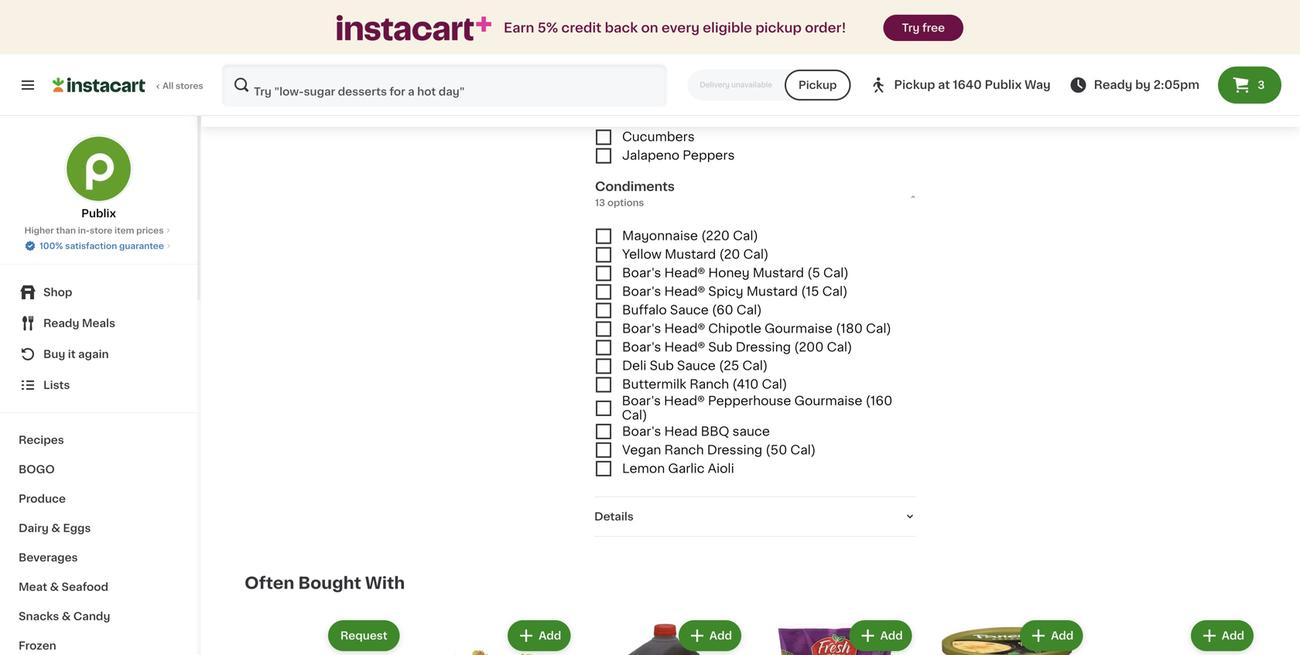 Task type: vqa. For each thing, say whether or not it's contained in the screenshot.
Shop now
no



Task type: locate. For each thing, give the bounding box(es) containing it.
olives
[[659, 19, 698, 32]]

1 vertical spatial mustard
[[753, 267, 804, 280]]

ranch up garlic
[[665, 444, 704, 457]]

cal)
[[723, 19, 748, 32], [733, 230, 759, 242], [743, 249, 769, 261], [824, 267, 849, 280], [823, 286, 848, 298], [737, 304, 762, 317], [866, 323, 892, 335], [827, 341, 853, 354], [743, 360, 768, 372], [762, 379, 787, 391], [622, 409, 647, 422], [791, 444, 816, 457]]

&
[[51, 523, 60, 534], [50, 582, 59, 593], [62, 611, 71, 622]]

try free
[[902, 22, 945, 33]]

buffalo
[[622, 304, 667, 317]]

head® down the pickles
[[664, 112, 705, 125]]

head® up buffalo sauce (60 cal)
[[664, 286, 705, 298]]

product group
[[245, 618, 403, 656], [415, 618, 574, 656], [586, 618, 745, 656], [757, 618, 915, 656], [928, 618, 1086, 656], [1099, 618, 1257, 656]]

0 horizontal spatial publix
[[81, 208, 116, 219]]

mayonnaise (220 cal)
[[622, 230, 759, 242]]

details
[[594, 512, 634, 523]]

head® for sub
[[664, 341, 705, 354]]

0 vertical spatial ranch
[[690, 379, 729, 391]]

dill
[[622, 94, 642, 106]]

each
[[307, 96, 340, 110]]

3 head® from the top
[[664, 286, 705, 298]]

sauce
[[670, 304, 709, 317], [677, 360, 716, 372]]

recipes
[[19, 435, 64, 446]]

0 horizontal spatial sub
[[455, 79, 482, 92]]

0 vertical spatial ready
[[1094, 79, 1133, 91]]

6 head® from the top
[[664, 395, 705, 407]]

cal) down (180
[[827, 341, 853, 354]]

1 vertical spatial sub
[[708, 341, 733, 354]]

2 add from the left
[[710, 631, 732, 642]]

ready for ready meals
[[43, 318, 79, 329]]

cal) right (410
[[762, 379, 787, 391]]

(410
[[732, 379, 759, 391]]

1 vertical spatial peppers
[[683, 150, 735, 162]]

0 vertical spatial gourmaise
[[765, 323, 833, 335]]

2 vertical spatial &
[[62, 611, 71, 622]]

sauce
[[733, 426, 770, 438]]

again
[[78, 349, 109, 360]]

recipes link
[[9, 426, 188, 455]]

0 horizontal spatial deli
[[311, 79, 339, 92]]

head® for spicy
[[664, 286, 705, 298]]

mustard
[[665, 249, 716, 261], [753, 267, 804, 280], [747, 286, 798, 298]]

0 vertical spatial deli
[[311, 79, 339, 92]]

(180
[[836, 323, 863, 335]]

candy
[[73, 611, 110, 622]]

2 head® from the top
[[664, 267, 705, 280]]

1 vertical spatial gourmaise
[[795, 395, 863, 407]]

request
[[340, 631, 388, 642]]

0 vertical spatial mustard
[[665, 249, 716, 261]]

pickup left at
[[894, 79, 935, 91]]

cal) up (410
[[743, 360, 768, 372]]

service type group
[[688, 70, 851, 101]]

sub up (25
[[708, 341, 733, 354]]

0 vertical spatial &
[[51, 523, 60, 534]]

earn 5% credit back on every eligible pickup order!
[[504, 21, 846, 34]]

ready meals button
[[9, 308, 188, 339]]

add button
[[509, 622, 569, 650], [680, 622, 740, 650], [851, 622, 911, 650], [1022, 622, 1082, 650], [1193, 622, 1252, 650]]

guarantee
[[119, 242, 164, 250]]

mustard down mayonnaise (220 cal)
[[665, 249, 716, 261]]

boar's head bbq sauce
[[622, 426, 770, 438]]

5 add button from the left
[[1193, 622, 1252, 650]]

head® for chipotle
[[664, 323, 705, 335]]

ranch down deli sub sauce (25 cal)
[[690, 379, 729, 391]]

head® down yellow mustard (20 cal)
[[664, 267, 705, 280]]

head
[[664, 426, 698, 438]]

sub right "tender"
[[455, 79, 482, 92]]

shop
[[43, 287, 72, 298]]

gourmaise left (160
[[795, 395, 863, 407]]

peppers
[[664, 75, 716, 88], [683, 150, 735, 162]]

1640
[[953, 79, 982, 91]]

peppers down boar's head® pickle chips
[[683, 150, 735, 162]]

head® for pepperhouse
[[664, 395, 705, 407]]

boar's for boar's head® pepperhouse gourmaise (160 cal)
[[622, 395, 661, 407]]

by
[[1136, 79, 1151, 91]]

0 horizontal spatial pickup
[[799, 80, 837, 91]]

pickup
[[894, 79, 935, 91], [799, 80, 837, 91]]

4 add from the left
[[1051, 631, 1074, 642]]

$7.87
[[265, 96, 301, 110]]

boar's head® sub dressing (200 cal)
[[622, 341, 853, 354]]

2 vertical spatial mustard
[[747, 286, 798, 298]]

publix deli chicken tender sub $7.87 each
[[265, 79, 482, 110]]

2 horizontal spatial sub
[[708, 341, 733, 354]]

deli
[[311, 79, 339, 92], [622, 360, 647, 372]]

jalapeno peppers
[[622, 150, 735, 162]]

1 vertical spatial ranch
[[665, 444, 704, 457]]

ranch
[[690, 379, 729, 391], [665, 444, 704, 457]]

meals
[[82, 318, 115, 329]]

(15 right every
[[701, 19, 719, 32]]

mustard for spicy
[[747, 286, 798, 298]]

1 head® from the top
[[664, 112, 705, 125]]

publix for publix
[[81, 208, 116, 219]]

& left eggs
[[51, 523, 60, 534]]

dairy
[[19, 523, 49, 534]]

publix link
[[65, 135, 133, 221]]

add for 1st add button from right
[[1222, 631, 1245, 642]]

cal) up boar's head® chipotle gourmaise (180 cal)
[[737, 304, 762, 317]]

product group containing request
[[245, 618, 403, 656]]

meat & seafood link
[[9, 573, 188, 602]]

boar's for boar's head® spicy mustard (15 cal)
[[622, 286, 661, 298]]

pepperhouse
[[708, 395, 791, 407]]

1 vertical spatial deli
[[622, 360, 647, 372]]

1 horizontal spatial (15
[[801, 286, 819, 298]]

express icon image
[[337, 15, 491, 41]]

pickup inside "popup button"
[[894, 79, 935, 91]]

deli up buttermilk
[[622, 360, 647, 372]]

3 button
[[1218, 67, 1282, 104]]

cal) right (20
[[743, 249, 769, 261]]

2 vertical spatial sub
[[650, 360, 674, 372]]

2 horizontal spatial publix
[[985, 79, 1022, 91]]

shop link
[[9, 277, 188, 308]]

than
[[56, 226, 76, 235]]

head® down buttermilk ranch (410 cal)
[[664, 395, 705, 407]]

boar's for boar's head® pickle chips
[[622, 112, 661, 125]]

0 vertical spatial (15
[[701, 19, 719, 32]]

garlic
[[668, 463, 705, 475]]

all stores
[[163, 82, 203, 90]]

1 vertical spatial ready
[[43, 318, 79, 329]]

publix up $7.87 at the top left
[[265, 79, 308, 92]]

cucumbers
[[622, 131, 695, 143]]

boar's inside boar's head® pepperhouse gourmaise (160 cal)
[[622, 395, 661, 407]]

mustard up boar's head® chipotle gourmaise (180 cal)
[[747, 286, 798, 298]]

mustard left (5
[[753, 267, 804, 280]]

oregano
[[622, 57, 676, 69]]

deli inside the publix deli chicken tender sub $7.87 each
[[311, 79, 339, 92]]

0 vertical spatial sub
[[455, 79, 482, 92]]

order!
[[805, 21, 846, 34]]

ready for ready by 2:05pm
[[1094, 79, 1133, 91]]

sauce left (60
[[670, 304, 709, 317]]

1 add from the left
[[539, 631, 561, 642]]

green peppers
[[622, 75, 716, 88]]

pickup down "order!"
[[799, 80, 837, 91]]

0 horizontal spatial ready
[[43, 318, 79, 329]]

1 horizontal spatial ready
[[1094, 79, 1133, 91]]

(50
[[766, 444, 787, 457]]

cal) right (5
[[824, 267, 849, 280]]

2 product group from the left
[[415, 618, 574, 656]]

gourmaise for chipotle
[[765, 323, 833, 335]]

dressing down boar's head® chipotle gourmaise (180 cal)
[[736, 341, 791, 354]]

cal) up "vegan"
[[622, 409, 647, 422]]

head® inside boar's head® pepperhouse gourmaise (160 cal)
[[664, 395, 705, 407]]

ranch for vegan
[[665, 444, 704, 457]]

cal) up (180
[[823, 286, 848, 298]]

1 vertical spatial dressing
[[707, 444, 763, 457]]

gourmaise
[[765, 323, 833, 335], [795, 395, 863, 407]]

ready meals link
[[9, 308, 188, 339]]

(220
[[701, 230, 730, 242]]

sub up buttermilk
[[650, 360, 674, 372]]

& left candy
[[62, 611, 71, 622]]

prices
[[136, 226, 164, 235]]

5 head® from the top
[[664, 341, 705, 354]]

publix up higher than in-store item prices link
[[81, 208, 116, 219]]

1 product group from the left
[[245, 618, 403, 656]]

(160
[[866, 395, 893, 407]]

head® down buffalo sauce (60 cal)
[[664, 323, 705, 335]]

produce link
[[9, 485, 188, 514]]

publix left the way on the top of page
[[985, 79, 1022, 91]]

None search field
[[221, 63, 667, 107]]

lemon garlic aioli
[[622, 463, 734, 475]]

5 add from the left
[[1222, 631, 1245, 642]]

gourmaise up (200
[[765, 323, 833, 335]]

ready inside 'link'
[[43, 318, 79, 329]]

buy it again link
[[9, 339, 188, 370]]

publix inside the publix deli chicken tender sub $7.87 each
[[265, 79, 308, 92]]

head® up deli sub sauce (25 cal)
[[664, 341, 705, 354]]

& right meat
[[50, 582, 59, 593]]

ready left by
[[1094, 79, 1133, 91]]

3 add from the left
[[880, 631, 903, 642]]

seafood
[[62, 582, 108, 593]]

Search field
[[223, 65, 666, 105]]

100% satisfaction guarantee
[[40, 242, 164, 250]]

1 horizontal spatial pickup
[[894, 79, 935, 91]]

boar's for boar's head® sub dressing (200 cal)
[[622, 341, 661, 354]]

0 vertical spatial peppers
[[664, 75, 716, 88]]

deli up each
[[311, 79, 339, 92]]

boar's head® chipotle gourmaise (180 cal)
[[622, 323, 892, 335]]

often bought with
[[245, 576, 405, 592]]

bought
[[298, 576, 361, 592]]

3 product group from the left
[[586, 618, 745, 656]]

1 horizontal spatial publix
[[265, 79, 308, 92]]

sauce up buttermilk ranch (410 cal)
[[677, 360, 716, 372]]

(15 down (5
[[801, 286, 819, 298]]

pickup
[[756, 21, 802, 34]]

(5
[[807, 267, 820, 280]]

boar's head® pickle chips
[[622, 112, 785, 125]]

1 vertical spatial sauce
[[677, 360, 716, 372]]

peppers up the pickles
[[664, 75, 716, 88]]

ready down shop
[[43, 318, 79, 329]]

1 horizontal spatial sub
[[650, 360, 674, 372]]

gourmaise inside boar's head® pepperhouse gourmaise (160 cal)
[[795, 395, 863, 407]]

pickup button
[[785, 70, 851, 101]]

100% satisfaction guarantee button
[[24, 237, 173, 252]]

1 vertical spatial &
[[50, 582, 59, 593]]

cal) right (180
[[866, 323, 892, 335]]

0 horizontal spatial (15
[[701, 19, 719, 32]]

pickup inside button
[[799, 80, 837, 91]]

instacart logo image
[[53, 76, 146, 94]]

ranch for buttermilk
[[690, 379, 729, 391]]

dressing up the aioli
[[707, 444, 763, 457]]

yellow
[[622, 249, 662, 261]]

4 head® from the top
[[664, 323, 705, 335]]

chicken
[[342, 79, 400, 92]]



Task type: describe. For each thing, give the bounding box(es) containing it.
(60
[[712, 304, 734, 317]]

produce
[[19, 494, 66, 505]]

peppers for jalapeno peppers
[[683, 150, 735, 162]]

beverages link
[[9, 543, 188, 573]]

3 add button from the left
[[851, 622, 911, 650]]

0 vertical spatial sauce
[[670, 304, 709, 317]]

5%
[[538, 21, 558, 34]]

free
[[923, 22, 945, 33]]

request button
[[330, 622, 398, 650]]

aioli
[[708, 463, 734, 475]]

it
[[68, 349, 76, 360]]

condiments
[[595, 181, 675, 193]]

try
[[902, 22, 920, 33]]

credit
[[561, 21, 602, 34]]

boar's head® pepperhouse gourmaise (160 cal)
[[622, 395, 893, 422]]

snacks & candy
[[19, 611, 110, 622]]

store
[[90, 226, 112, 235]]

boar's for boar's head® honey mustard (5 cal)
[[622, 267, 661, 280]]

higher than in-store item prices
[[24, 226, 164, 235]]

all
[[163, 82, 174, 90]]

2 add button from the left
[[680, 622, 740, 650]]

earn
[[504, 21, 534, 34]]

& for snacks
[[62, 611, 71, 622]]

bogo link
[[9, 455, 188, 485]]

with
[[365, 576, 405, 592]]

boar's head® spicy mustard (15 cal)
[[622, 286, 848, 298]]

dairy & eggs
[[19, 523, 91, 534]]

5 product group from the left
[[928, 618, 1086, 656]]

pickup at 1640 publix way
[[894, 79, 1051, 91]]

satisfaction
[[65, 242, 117, 250]]

pickle
[[708, 112, 746, 125]]

back
[[605, 21, 638, 34]]

on
[[641, 21, 658, 34]]

vegan ranch dressing (50 cal)
[[622, 444, 816, 457]]

buy
[[43, 349, 65, 360]]

eligible
[[703, 21, 752, 34]]

bbq
[[701, 426, 729, 438]]

publix logo image
[[65, 135, 133, 203]]

buttermilk ranch (410 cal)
[[622, 379, 787, 391]]

add for second add button from the right
[[1051, 631, 1074, 642]]

1 vertical spatial (15
[[801, 286, 819, 298]]

(200
[[794, 341, 824, 354]]

black olives (15 cal)
[[622, 19, 748, 32]]

boar's for boar's head® chipotle gourmaise (180 cal)
[[622, 323, 661, 335]]

gourmaise for pepperhouse
[[795, 395, 863, 407]]

frozen link
[[9, 632, 188, 656]]

bogo
[[19, 464, 55, 475]]

2:05pm
[[1154, 79, 1200, 91]]

publix for publix deli chicken tender sub $7.87 each
[[265, 79, 308, 92]]

sub inside the publix deli chicken tender sub $7.87 each
[[455, 79, 482, 92]]

mustard for honey
[[753, 267, 804, 280]]

deli sub sauce (25 cal)
[[622, 360, 768, 372]]

cal) up (20
[[733, 230, 759, 242]]

higher
[[24, 226, 54, 235]]

4 product group from the left
[[757, 618, 915, 656]]

options
[[608, 198, 644, 207]]

chips
[[749, 112, 785, 125]]

vegan
[[622, 444, 661, 457]]

jalapeno
[[622, 150, 680, 162]]

black
[[622, 19, 656, 32]]

often
[[245, 576, 294, 592]]

beverages
[[19, 553, 78, 563]]

1 add button from the left
[[509, 622, 569, 650]]

green
[[622, 75, 661, 88]]

every
[[662, 21, 700, 34]]

head® for honey
[[664, 267, 705, 280]]

all stores link
[[53, 63, 204, 107]]

honey
[[708, 267, 750, 280]]

add for second add button from the left
[[710, 631, 732, 642]]

dairy & eggs link
[[9, 514, 188, 543]]

item
[[115, 226, 134, 235]]

details button
[[594, 509, 916, 525]]

add for fifth add button from right
[[539, 631, 561, 642]]

chipotle
[[708, 323, 762, 335]]

cal) inside boar's head® pepperhouse gourmaise (160 cal)
[[622, 409, 647, 422]]

(20
[[719, 249, 740, 261]]

4 add button from the left
[[1022, 622, 1082, 650]]

6 product group from the left
[[1099, 618, 1257, 656]]

head® for pickle
[[664, 112, 705, 125]]

pickup for pickup
[[799, 80, 837, 91]]

add for 3rd add button from left
[[880, 631, 903, 642]]

cal) right (50 on the bottom
[[791, 444, 816, 457]]

eggs
[[63, 523, 91, 534]]

pickup at 1640 publix way button
[[870, 63, 1051, 107]]

pickup for pickup at 1640 publix way
[[894, 79, 935, 91]]

cal) left pickup
[[723, 19, 748, 32]]

way
[[1025, 79, 1051, 91]]

3
[[1258, 80, 1265, 91]]

stores
[[176, 82, 203, 90]]

0 vertical spatial dressing
[[736, 341, 791, 354]]

spinach
[[622, 38, 673, 50]]

peppers for green peppers
[[664, 75, 716, 88]]

& for dairy
[[51, 523, 60, 534]]

(25
[[719, 360, 739, 372]]

publix inside "popup button"
[[985, 79, 1022, 91]]

buttermilk
[[622, 379, 687, 391]]

dill pickles
[[622, 94, 689, 106]]

ready by 2:05pm link
[[1069, 76, 1200, 94]]

boar's for boar's head bbq sauce
[[622, 426, 661, 438]]

1 horizontal spatial deli
[[622, 360, 647, 372]]

yellow mustard (20 cal)
[[622, 249, 769, 261]]

in-
[[78, 226, 90, 235]]

& for meat
[[50, 582, 59, 593]]

boar's head® honey mustard (5 cal)
[[622, 267, 849, 280]]



